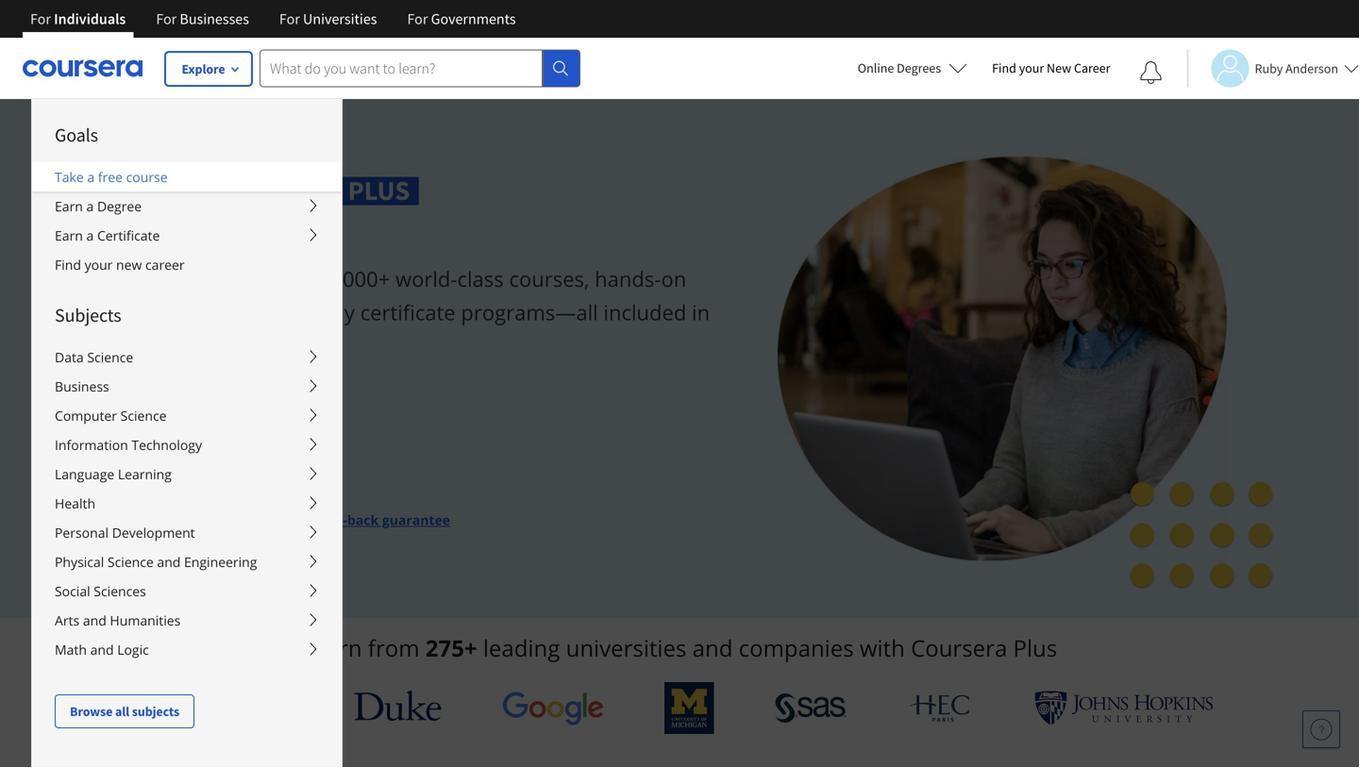 Task type: locate. For each thing, give the bounding box(es) containing it.
menu item
[[341, 98, 1228, 768]]

hands-
[[595, 265, 661, 293]]

data science
[[55, 348, 133, 366]]

275+
[[426, 633, 477, 664]]

science up information technology
[[120, 407, 167, 425]]

1 vertical spatial earn
[[55, 227, 83, 245]]

for for universities
[[279, 9, 300, 28]]

find for find your new career
[[55, 256, 81, 274]]

for up what do you want to learn? text field
[[407, 9, 428, 28]]

ready
[[300, 298, 355, 327]]

science down personal development in the left bottom of the page
[[108, 553, 154, 571]]

your
[[1019, 59, 1044, 76], [85, 256, 113, 274], [132, 331, 176, 360]]

start 7-day free trial button
[[132, 453, 330, 499]]

$59 /month, cancel anytime
[[132, 423, 312, 441]]

subjects
[[132, 703, 179, 720]]

science for computer
[[120, 407, 167, 425]]

1 vertical spatial day
[[271, 511, 295, 529]]

0 horizontal spatial day
[[211, 467, 235, 485]]

start 7-day free trial
[[162, 467, 299, 485]]

business
[[55, 378, 109, 396]]

with left coursera
[[860, 633, 905, 664]]

3 for from the left
[[279, 9, 300, 28]]

science inside computer science dropdown button
[[120, 407, 167, 425]]

14-
[[251, 511, 271, 529]]

day left the free
[[211, 467, 235, 485]]

earn inside dropdown button
[[55, 227, 83, 245]]

0 vertical spatial earn
[[55, 197, 83, 215]]

a left degree
[[86, 197, 94, 215]]

goals
[[55, 123, 98, 147]]

group
[[31, 98, 1228, 768]]

math and logic
[[55, 641, 149, 659]]

health
[[55, 495, 95, 513]]

coursera plus image
[[132, 177, 420, 206]]

1 for from the left
[[30, 9, 51, 28]]

information technology button
[[32, 430, 342, 460]]

earn down take
[[55, 197, 83, 215]]

2 vertical spatial your
[[132, 331, 176, 360]]

course
[[126, 168, 168, 186]]

johns hopkins university image
[[1035, 691, 1214, 726]]

a for degree
[[86, 197, 94, 215]]

science inside the data science popup button
[[87, 348, 133, 366]]

leading
[[483, 633, 560, 664]]

a down earn a degree
[[86, 227, 94, 245]]

1 vertical spatial a
[[86, 197, 94, 215]]

sas image
[[775, 693, 847, 724]]

1 earn from the top
[[55, 197, 83, 215]]

0 vertical spatial science
[[87, 348, 133, 366]]

hec paris image
[[908, 689, 974, 728]]

0 horizontal spatial your
[[85, 256, 113, 274]]

1 horizontal spatial with
[[860, 633, 905, 664]]

and inside popup button
[[90, 641, 114, 659]]

for left the businesses
[[156, 9, 177, 28]]

and right arts
[[83, 612, 106, 630]]

with left 14-
[[218, 511, 248, 529]]

for left individuals
[[30, 9, 51, 28]]

find for find your new career
[[992, 59, 1017, 76]]

1 horizontal spatial your
[[132, 331, 176, 360]]

new
[[116, 256, 142, 274]]

find your new career
[[55, 256, 185, 274]]

0 vertical spatial a
[[87, 168, 95, 186]]

trial
[[270, 467, 299, 485]]

2 for from the left
[[156, 9, 177, 28]]

personal development button
[[32, 518, 342, 548]]

and up "subscription"
[[220, 298, 257, 327]]

personal development
[[55, 524, 195, 542]]

1 vertical spatial find
[[55, 256, 81, 274]]

learn from 275+ leading universities and companies with coursera plus
[[302, 633, 1058, 664]]

None search field
[[260, 50, 581, 87]]

logic
[[117, 641, 149, 659]]

business button
[[32, 372, 342, 401]]

and left logic
[[90, 641, 114, 659]]

online degrees button
[[843, 47, 983, 89]]

0 horizontal spatial find
[[55, 256, 81, 274]]

explore button
[[165, 52, 252, 86]]

information technology
[[55, 436, 202, 454]]

cancel
[[212, 423, 254, 441]]

career
[[145, 256, 185, 274]]

1 horizontal spatial find
[[992, 59, 1017, 76]]

a inside popup button
[[86, 197, 94, 215]]

certificate
[[97, 227, 160, 245]]

science up business
[[87, 348, 133, 366]]

your inside explore menu element
[[85, 256, 113, 274]]

physical
[[55, 553, 104, 571]]

language learning
[[55, 465, 172, 483]]

and
[[220, 298, 257, 327], [157, 553, 181, 571], [83, 612, 106, 630], [693, 633, 733, 664], [90, 641, 114, 659]]

health button
[[32, 489, 342, 518]]

on
[[661, 265, 687, 293]]

and down development
[[157, 553, 181, 571]]

earn down earn a degree
[[55, 227, 83, 245]]

science
[[87, 348, 133, 366], [120, 407, 167, 425], [108, 553, 154, 571]]

for businesses
[[156, 9, 249, 28]]

duke university image
[[354, 691, 442, 721]]

2 earn from the top
[[55, 227, 83, 245]]

a left free
[[87, 168, 95, 186]]

subjects
[[55, 304, 121, 327]]

day inside start 7-day free trial 'button'
[[211, 467, 235, 485]]

with
[[218, 511, 248, 529], [860, 633, 905, 664]]

find inside explore menu element
[[55, 256, 81, 274]]

day left money-
[[271, 511, 295, 529]]

career
[[1074, 59, 1111, 76]]

2 horizontal spatial your
[[1019, 59, 1044, 76]]

group containing goals
[[31, 98, 1228, 768]]

0 vertical spatial find
[[992, 59, 1017, 76]]

0 vertical spatial day
[[211, 467, 235, 485]]

math and logic button
[[32, 635, 342, 665]]

courses,
[[509, 265, 590, 293]]

2 vertical spatial a
[[86, 227, 94, 245]]

2 vertical spatial science
[[108, 553, 154, 571]]

a inside dropdown button
[[86, 227, 94, 245]]

$399
[[150, 511, 180, 529]]

find down earn a certificate
[[55, 256, 81, 274]]

science inside physical science and engineering "dropdown button"
[[108, 553, 154, 571]]

4 for from the left
[[407, 9, 428, 28]]

help center image
[[1310, 718, 1333, 741]]

1 vertical spatial with
[[860, 633, 905, 664]]

language
[[55, 465, 114, 483]]

plus
[[1013, 633, 1058, 664]]

0 vertical spatial your
[[1019, 59, 1044, 76]]

/year
[[180, 511, 215, 529]]

day
[[211, 467, 235, 485], [271, 511, 295, 529]]

earn a certificate button
[[32, 221, 342, 250]]

from
[[368, 633, 420, 664]]

class
[[457, 265, 504, 293]]

earn for earn a certificate
[[55, 227, 83, 245]]

back
[[347, 511, 379, 529]]

development
[[112, 524, 195, 542]]

earn inside popup button
[[55, 197, 83, 215]]

0 vertical spatial with
[[218, 511, 248, 529]]

earn
[[55, 197, 83, 215], [55, 227, 83, 245]]

ruby anderson
[[1255, 60, 1339, 77]]

and up university of michigan image
[[693, 633, 733, 664]]

to
[[300, 265, 320, 293]]

for governments
[[407, 9, 516, 28]]

for left universities
[[279, 9, 300, 28]]

in
[[692, 298, 710, 327]]

free
[[238, 467, 267, 485]]

1 vertical spatial science
[[120, 407, 167, 425]]

for for businesses
[[156, 9, 177, 28]]

a
[[87, 168, 95, 186], [86, 197, 94, 215], [86, 227, 94, 245]]

earn a certificate
[[55, 227, 160, 245]]

social sciences button
[[32, 577, 342, 606]]

1 vertical spatial your
[[85, 256, 113, 274]]

find left new
[[992, 59, 1017, 76]]

1 horizontal spatial day
[[271, 511, 295, 529]]

science for data
[[87, 348, 133, 366]]

browse all subjects button
[[55, 695, 195, 729]]



Task type: describe. For each thing, give the bounding box(es) containing it.
$59
[[132, 423, 155, 441]]

0 horizontal spatial with
[[218, 511, 248, 529]]

and inside "dropdown button"
[[157, 553, 181, 571]]

social sciences
[[55, 582, 146, 600]]

take a free course link
[[32, 162, 342, 192]]

information
[[55, 436, 128, 454]]

find your new career link
[[983, 57, 1120, 80]]

a for free
[[87, 168, 95, 186]]

banner navigation
[[15, 0, 531, 38]]

or
[[132, 511, 146, 529]]

earn a degree button
[[32, 192, 342, 221]]

ruby
[[1255, 60, 1283, 77]]

arts and humanities
[[55, 612, 181, 630]]

programs—all
[[461, 298, 598, 327]]

find your new career link
[[32, 250, 342, 279]]

individuals
[[54, 9, 126, 28]]

explore menu element
[[32, 99, 342, 729]]

your for new
[[1019, 59, 1044, 76]]

personal
[[55, 524, 109, 542]]

learning
[[118, 465, 172, 483]]

your inside unlimited access to 7,000+ world-class courses, hands-on projects, and job-ready certificate programs—all included in your subscription
[[132, 331, 176, 360]]

language learning button
[[32, 460, 342, 489]]

physical science and engineering
[[55, 553, 257, 571]]

degrees
[[897, 59, 941, 76]]

for individuals
[[30, 9, 126, 28]]

computer science button
[[32, 401, 342, 430]]

sciences
[[94, 582, 146, 600]]

show notifications image
[[1140, 61, 1163, 84]]

science for physical
[[108, 553, 154, 571]]

money-
[[298, 511, 347, 529]]

learn
[[302, 633, 362, 664]]

physical science and engineering button
[[32, 548, 342, 577]]

world-
[[396, 265, 457, 293]]

and inside unlimited access to 7,000+ world-class courses, hands-on projects, and job-ready certificate programs—all included in your subscription
[[220, 298, 257, 327]]

7-
[[198, 467, 211, 485]]

browse
[[70, 703, 113, 720]]

engineering
[[184, 553, 257, 571]]

all
[[115, 703, 129, 720]]

university of michigan image
[[665, 683, 714, 734]]

take
[[55, 168, 84, 186]]

for universities
[[279, 9, 377, 28]]

social
[[55, 582, 90, 600]]

coursera image
[[23, 53, 143, 83]]

projects,
[[132, 298, 215, 327]]

certificate
[[360, 298, 456, 327]]

start
[[162, 467, 195, 485]]

governments
[[431, 9, 516, 28]]

job-
[[263, 298, 300, 327]]

data
[[55, 348, 84, 366]]

find your new career
[[992, 59, 1111, 76]]

7,000+
[[326, 265, 390, 293]]

online
[[858, 59, 894, 76]]

companies
[[739, 633, 854, 664]]

your for new
[[85, 256, 113, 274]]

humanities
[[110, 612, 181, 630]]

/month,
[[155, 423, 208, 441]]

computer
[[55, 407, 117, 425]]

a for certificate
[[86, 227, 94, 245]]

included
[[604, 298, 687, 327]]

degree
[[97, 197, 142, 215]]

access
[[232, 265, 295, 293]]

What do you want to learn? text field
[[260, 50, 543, 87]]

google image
[[502, 691, 604, 726]]

for for individuals
[[30, 9, 51, 28]]

math
[[55, 641, 87, 659]]

and inside dropdown button
[[83, 612, 106, 630]]

technology
[[132, 436, 202, 454]]

for for governments
[[407, 9, 428, 28]]

university of illinois at urbana-champaign image
[[145, 693, 293, 724]]

data science button
[[32, 343, 342, 372]]

earn for earn a degree
[[55, 197, 83, 215]]

subscription
[[182, 331, 301, 360]]

guarantee
[[382, 511, 450, 529]]

ruby anderson button
[[1187, 50, 1359, 87]]

unlimited access to 7,000+ world-class courses, hands-on projects, and job-ready certificate programs—all included in your subscription
[[132, 265, 710, 360]]

browse all subjects
[[70, 703, 179, 720]]

arts and humanities button
[[32, 606, 342, 635]]

universities
[[303, 9, 377, 28]]

new
[[1047, 59, 1072, 76]]

take a free course
[[55, 168, 168, 186]]

businesses
[[180, 9, 249, 28]]

unlimited
[[132, 265, 227, 293]]

free
[[98, 168, 123, 186]]

anderson
[[1286, 60, 1339, 77]]

computer science
[[55, 407, 167, 425]]

online degrees
[[858, 59, 941, 76]]



Task type: vqa. For each thing, say whether or not it's contained in the screenshot.
"menu" on the right
no



